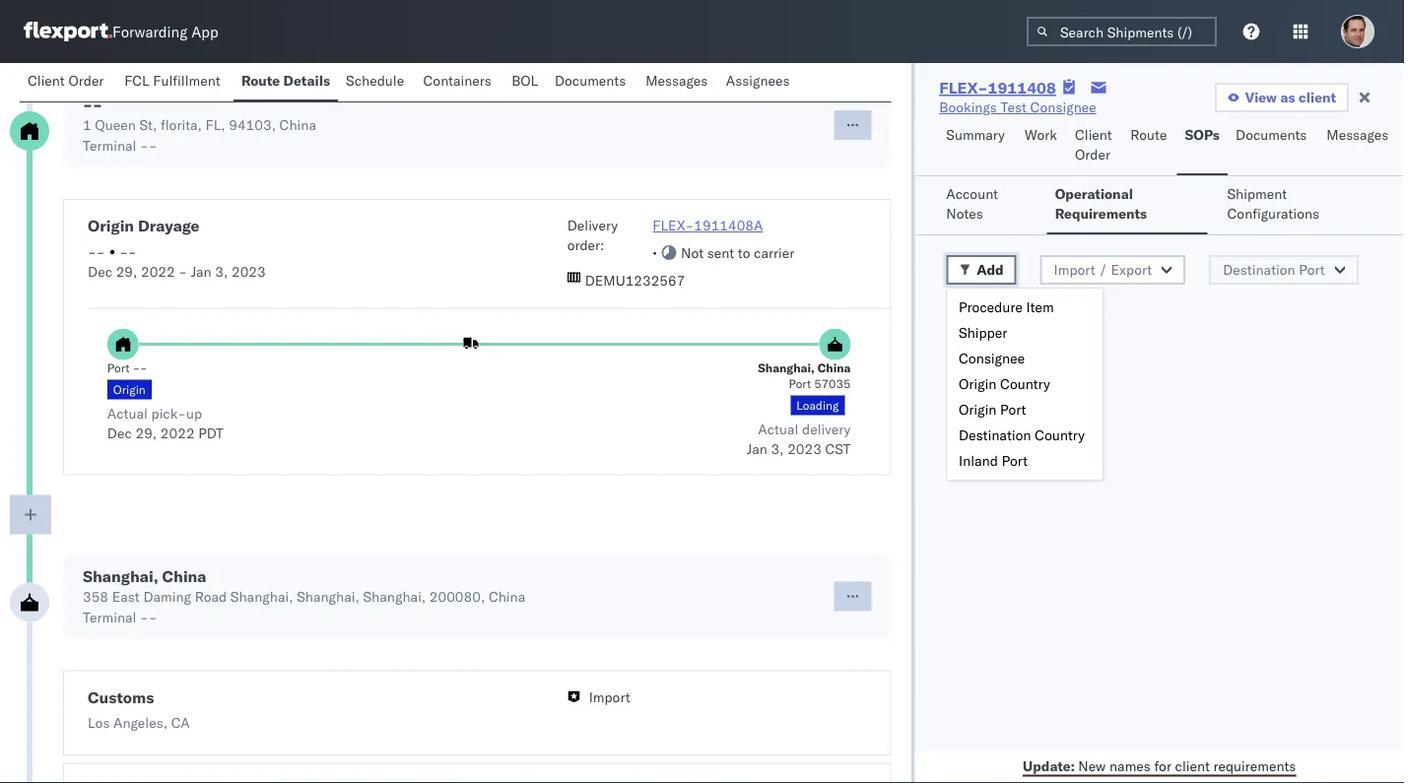 Task type: describe. For each thing, give the bounding box(es) containing it.
0 vertical spatial client order
[[28, 72, 104, 89]]

demu1232567
[[585, 272, 685, 289]]

2023 inside shanghai, china port 57035 loading actual delivery jan 3, 2023 cst
[[788, 440, 822, 457]]

details
[[283, 72, 330, 89]]

procedure item shipper consignee origin country origin port destination country inland port
[[959, 299, 1085, 470]]

0 horizontal spatial 2023
[[232, 263, 266, 280]]

0 requirements
[[946, 352, 1041, 369]]

work
[[1025, 126, 1057, 143]]

0 horizontal spatial client order button
[[20, 63, 117, 102]]

customs los angeles, ca
[[88, 688, 190, 732]]

china up the daming
[[162, 566, 207, 586]]

bol button
[[504, 63, 547, 102]]

port inside button
[[1299, 261, 1325, 278]]

0 vertical spatial consignee
[[1031, 99, 1097, 116]]

not sent to carrier
[[681, 244, 795, 261]]

customs
[[88, 688, 154, 707]]

account notes
[[946, 185, 998, 222]]

names
[[1110, 757, 1151, 775]]

shanghai, inside shanghai, china port 57035 loading actual delivery jan 3, 2023 cst
[[758, 361, 815, 376]]

1 vertical spatial client
[[1175, 757, 1210, 775]]

daming
[[143, 588, 191, 605]]

route button
[[1123, 117, 1177, 175]]

florita,
[[161, 116, 202, 134]]

route details button
[[233, 63, 338, 102]]

delivery
[[802, 420, 851, 438]]

queen
[[95, 116, 136, 134]]

fulfillment
[[153, 72, 220, 89]]

containers button
[[415, 63, 504, 102]]

destination port
[[1223, 261, 1325, 278]]

new
[[1078, 757, 1106, 775]]

terminal inside -- 1 queen st, florita, fl, 94103, china terminal --
[[83, 137, 136, 154]]

summary
[[946, 126, 1005, 143]]

order for the bottommost client order button
[[1075, 146, 1111, 163]]

requirements
[[1055, 205, 1147, 222]]

delivery order:
[[567, 217, 618, 254]]

los
[[88, 715, 110, 732]]

assignees
[[726, 72, 790, 89]]

view
[[1246, 89, 1277, 106]]

bookings
[[940, 99, 997, 116]]

not
[[681, 244, 704, 261]]

account
[[946, 185, 998, 203]]

destination port button
[[1209, 255, 1359, 285]]

•
[[653, 244, 657, 261]]

sops
[[1185, 126, 1220, 143]]

2 -- from the left
[[120, 243, 137, 260]]

route for route details
[[241, 72, 280, 89]]

route details
[[241, 72, 330, 89]]

actual inside port -- origin actual pick-up dec 29, 2022 pdt
[[107, 405, 148, 422]]

shipper
[[959, 324, 1008, 342]]

1911408
[[988, 78, 1057, 98]]

view as client
[[1246, 89, 1336, 106]]

Search Shipments (/) text field
[[1027, 17, 1217, 46]]

pick-
[[151, 405, 186, 422]]

loading
[[797, 398, 839, 413]]

0 horizontal spatial messages button
[[638, 63, 718, 102]]

flex-1911408
[[940, 78, 1057, 98]]

forwarding
[[112, 22, 188, 41]]

east
[[112, 588, 140, 605]]

update: new names for client requirements
[[1023, 757, 1296, 775]]

import / export button
[[1040, 255, 1186, 285]]

bol
[[512, 72, 538, 89]]

inland
[[959, 452, 998, 470]]

bookings test consignee link
[[940, 98, 1097, 117]]

add
[[977, 261, 1004, 278]]

fcl
[[124, 72, 149, 89]]

road
[[195, 588, 227, 605]]

order:
[[567, 237, 605, 254]]

test
[[1001, 99, 1027, 116]]

for
[[1155, 757, 1172, 775]]

import / export
[[1054, 261, 1152, 278]]

dec 29, 2022 - jan 3, 2023
[[88, 263, 266, 280]]

procedure
[[959, 299, 1023, 316]]

1 vertical spatial documents
[[1236, 126, 1307, 143]]

flex-1911408 link
[[940, 78, 1057, 98]]

shipment
[[1227, 185, 1287, 203]]

origin inside port -- origin actual pick-up dec 29, 2022 pdt
[[113, 383, 146, 397]]

57035
[[814, 377, 851, 391]]

destination inside destination port button
[[1223, 261, 1296, 278]]

configurations
[[1227, 205, 1320, 222]]

1 vertical spatial client order button
[[1067, 117, 1123, 175]]

shipment configurations
[[1227, 185, 1320, 222]]

94103,
[[229, 116, 276, 134]]

1 -- from the left
[[88, 243, 105, 260]]

forwarding app link
[[24, 22, 218, 41]]

bookings test consignee
[[940, 99, 1097, 116]]

1 horizontal spatial documents button
[[1228, 117, 1319, 175]]

sops button
[[1177, 117, 1228, 175]]

flex- for 1911408a
[[653, 217, 694, 234]]

fcl fulfillment button
[[117, 63, 233, 102]]

0 vertical spatial country
[[1000, 376, 1050, 393]]

shipment configurations button
[[1220, 176, 1373, 235]]

app
[[191, 22, 218, 41]]

st,
[[139, 116, 157, 134]]

work button
[[1017, 117, 1067, 175]]



Task type: locate. For each thing, give the bounding box(es) containing it.
0 horizontal spatial client
[[1175, 757, 1210, 775]]

2022 down drayage
[[141, 263, 175, 280]]

0 horizontal spatial messages
[[646, 72, 708, 89]]

0 horizontal spatial client
[[28, 72, 65, 89]]

1 horizontal spatial route
[[1131, 126, 1167, 143]]

fcl fulfillment
[[124, 72, 220, 89]]

schedule button
[[338, 63, 415, 102]]

1 horizontal spatial messages button
[[1319, 117, 1400, 175]]

requirements right for
[[1214, 757, 1296, 775]]

1 horizontal spatial client order button
[[1067, 117, 1123, 175]]

view as client button
[[1215, 83, 1349, 112]]

operational requirements button
[[1047, 176, 1208, 235]]

1 vertical spatial consignee
[[959, 350, 1025, 367]]

client right work
[[1075, 126, 1112, 143]]

client order button up 1
[[20, 63, 117, 102]]

route for route
[[1131, 126, 1167, 143]]

shanghai,
[[758, 361, 815, 376], [83, 566, 158, 586], [230, 588, 293, 605], [297, 588, 360, 605], [363, 588, 426, 605]]

1 horizontal spatial client order
[[1075, 126, 1112, 163]]

messages left assignees
[[646, 72, 708, 89]]

0 horizontal spatial actual
[[107, 405, 148, 422]]

consignee down shipper
[[959, 350, 1025, 367]]

add button
[[946, 255, 1017, 285]]

angeles,
[[113, 715, 168, 732]]

china up 57035
[[818, 361, 851, 376]]

messages down view as client on the right of the page
[[1327, 126, 1389, 143]]

documents button down view as client button
[[1228, 117, 1319, 175]]

0 vertical spatial client order button
[[20, 63, 117, 102]]

consignee inside procedure item shipper consignee origin country origin port destination country inland port
[[959, 350, 1025, 367]]

1 vertical spatial messages
[[1327, 126, 1389, 143]]

as
[[1281, 89, 1296, 106]]

29, down pick-
[[136, 424, 157, 442]]

messages button
[[638, 63, 718, 102], [1319, 117, 1400, 175]]

order for the leftmost client order button
[[68, 72, 104, 89]]

order
[[68, 72, 104, 89], [1075, 146, 1111, 163]]

messages for the left messages button
[[646, 72, 708, 89]]

0 vertical spatial requirements
[[959, 352, 1041, 369]]

1 vertical spatial 2023
[[788, 440, 822, 457]]

3, inside shanghai, china port 57035 loading actual delivery jan 3, 2023 cst
[[771, 440, 784, 457]]

0 vertical spatial import
[[1054, 261, 1096, 278]]

0 vertical spatial destination
[[1223, 261, 1296, 278]]

0 horizontal spatial order
[[68, 72, 104, 89]]

0 vertical spatial 3,
[[215, 263, 228, 280]]

client order button up operational
[[1067, 117, 1123, 175]]

2022 down pick-
[[160, 424, 195, 442]]

terminal
[[83, 137, 136, 154], [83, 609, 136, 626]]

client inside button
[[1299, 89, 1336, 106]]

destination
[[1223, 261, 1296, 278], [959, 427, 1031, 444]]

assignees button
[[718, 63, 801, 102]]

cst
[[825, 440, 851, 457]]

1 horizontal spatial order
[[1075, 146, 1111, 163]]

import for import
[[589, 689, 630, 706]]

1 vertical spatial dec
[[107, 424, 132, 442]]

china right 200080,
[[489, 588, 526, 605]]

messages button down view as client on the right of the page
[[1319, 117, 1400, 175]]

1 horizontal spatial messages
[[1327, 126, 1389, 143]]

1911408a
[[694, 217, 763, 234]]

destination down configurations
[[1223, 261, 1296, 278]]

shanghai, china port 57035 loading actual delivery jan 3, 2023 cst
[[747, 361, 851, 457]]

update:
[[1023, 757, 1075, 775]]

1 vertical spatial order
[[1075, 146, 1111, 163]]

1 horizontal spatial documents
[[1236, 126, 1307, 143]]

1 horizontal spatial 2023
[[788, 440, 822, 457]]

1 vertical spatial destination
[[959, 427, 1031, 444]]

0 vertical spatial jan
[[191, 263, 212, 280]]

port inside shanghai, china port 57035 loading actual delivery jan 3, 2023 cst
[[789, 377, 811, 391]]

1 horizontal spatial --
[[120, 243, 137, 260]]

1 horizontal spatial consignee
[[1031, 99, 1097, 116]]

0 vertical spatial messages
[[646, 72, 708, 89]]

0 vertical spatial messages button
[[638, 63, 718, 102]]

origin drayage
[[88, 216, 200, 236]]

29, inside port -- origin actual pick-up dec 29, 2022 pdt
[[136, 424, 157, 442]]

/
[[1099, 261, 1108, 278]]

0 horizontal spatial jan
[[191, 263, 212, 280]]

1 vertical spatial flex-
[[653, 217, 694, 234]]

actual left pick-
[[107, 405, 148, 422]]

2 terminal from the top
[[83, 609, 136, 626]]

flex-1911408a button
[[653, 217, 763, 234]]

dec
[[88, 263, 112, 280], [107, 424, 132, 442]]

29,
[[116, 263, 137, 280], [136, 424, 157, 442]]

0 vertical spatial order
[[68, 72, 104, 89]]

1 horizontal spatial actual
[[758, 420, 799, 438]]

order inside client order
[[1075, 146, 1111, 163]]

0 vertical spatial terminal
[[83, 137, 136, 154]]

summary button
[[939, 117, 1017, 175]]

ca
[[171, 715, 190, 732]]

0 vertical spatial 2022
[[141, 263, 175, 280]]

pdt
[[198, 424, 224, 442]]

1 vertical spatial 2022
[[160, 424, 195, 442]]

0 horizontal spatial import
[[589, 689, 630, 706]]

2022 inside port -- origin actual pick-up dec 29, 2022 pdt
[[160, 424, 195, 442]]

0 vertical spatial client
[[1299, 89, 1336, 106]]

shanghai, china 358 east daming road shanghai, shanghai, shanghai, 200080, china terminal --
[[83, 566, 526, 626]]

1 vertical spatial import
[[589, 689, 630, 706]]

0 vertical spatial documents button
[[547, 63, 638, 102]]

0 horizontal spatial 3,
[[215, 263, 228, 280]]

actual down loading on the right
[[758, 420, 799, 438]]

consignee
[[1031, 99, 1097, 116], [959, 350, 1025, 367]]

sent
[[707, 244, 734, 261]]

jan down drayage
[[191, 263, 212, 280]]

0 vertical spatial documents
[[555, 72, 626, 89]]

terminal inside the shanghai, china 358 east daming road shanghai, shanghai, shanghai, 200080, china terminal --
[[83, 609, 136, 626]]

messages button left assignees
[[638, 63, 718, 102]]

1 vertical spatial requirements
[[1214, 757, 1296, 775]]

0 horizontal spatial route
[[241, 72, 280, 89]]

terminal down '358'
[[83, 609, 136, 626]]

0 horizontal spatial destination
[[959, 427, 1031, 444]]

1 vertical spatial country
[[1035, 427, 1085, 444]]

flexport. image
[[24, 22, 112, 41]]

containers
[[423, 72, 492, 89]]

port inside port -- origin actual pick-up dec 29, 2022 pdt
[[107, 361, 130, 376]]

1 vertical spatial client
[[1075, 126, 1112, 143]]

0 vertical spatial client
[[28, 72, 65, 89]]

1 horizontal spatial 3,
[[771, 440, 784, 457]]

client down "flexport." image
[[28, 72, 65, 89]]

1 vertical spatial route
[[1131, 126, 1167, 143]]

client
[[1299, 89, 1336, 106], [1175, 757, 1210, 775]]

china down "route details" button
[[280, 116, 316, 134]]

1 vertical spatial jan
[[747, 440, 768, 457]]

1 horizontal spatial client
[[1299, 89, 1336, 106]]

destination up "inland"
[[959, 427, 1031, 444]]

schedule
[[346, 72, 404, 89]]

1 vertical spatial client order
[[1075, 126, 1112, 163]]

200080,
[[430, 588, 485, 605]]

order up operational
[[1075, 146, 1111, 163]]

0 vertical spatial route
[[241, 72, 280, 89]]

client right for
[[1175, 757, 1210, 775]]

0 vertical spatial 29,
[[116, 263, 137, 280]]

messages for messages button to the right
[[1327, 126, 1389, 143]]

item
[[1026, 299, 1054, 316]]

delivery
[[567, 217, 618, 234]]

documents button
[[547, 63, 638, 102], [1228, 117, 1319, 175]]

import
[[1054, 261, 1096, 278], [589, 689, 630, 706]]

export
[[1111, 261, 1152, 278]]

jan
[[191, 263, 212, 280], [747, 440, 768, 457]]

account notes button
[[939, 176, 1036, 235]]

actual inside shanghai, china port 57035 loading actual delivery jan 3, 2023 cst
[[758, 420, 799, 438]]

import inside button
[[1054, 261, 1096, 278]]

jan inside shanghai, china port 57035 loading actual delivery jan 3, 2023 cst
[[747, 440, 768, 457]]

requirements
[[959, 352, 1041, 369], [1214, 757, 1296, 775]]

dec inside port -- origin actual pick-up dec 29, 2022 pdt
[[107, 424, 132, 442]]

drayage
[[138, 216, 200, 236]]

forwarding app
[[112, 22, 218, 41]]

0 vertical spatial dec
[[88, 263, 112, 280]]

china inside shanghai, china port 57035 loading actual delivery jan 3, 2023 cst
[[818, 361, 851, 376]]

1 vertical spatial 29,
[[136, 424, 157, 442]]

0 horizontal spatial consignee
[[959, 350, 1025, 367]]

documents down view as client button
[[1236, 126, 1307, 143]]

order up 1
[[68, 72, 104, 89]]

consignee up work
[[1031, 99, 1097, 116]]

documents
[[555, 72, 626, 89], [1236, 126, 1307, 143]]

china inside -- 1 queen st, florita, fl, 94103, china terminal --
[[280, 116, 316, 134]]

1 vertical spatial terminal
[[83, 609, 136, 626]]

china
[[280, 116, 316, 134], [818, 361, 851, 376], [162, 566, 207, 586], [489, 588, 526, 605]]

port -- origin actual pick-up dec 29, 2022 pdt
[[107, 361, 224, 442]]

0 horizontal spatial flex-
[[653, 217, 694, 234]]

flex- up bookings
[[940, 78, 988, 98]]

0 horizontal spatial --
[[88, 243, 105, 260]]

358
[[83, 588, 108, 605]]

1 horizontal spatial import
[[1054, 261, 1096, 278]]

1 vertical spatial 3,
[[771, 440, 784, 457]]

to
[[738, 244, 750, 261]]

1
[[83, 116, 91, 134]]

client order down "flexport." image
[[28, 72, 104, 89]]

1 vertical spatial documents button
[[1228, 117, 1319, 175]]

--
[[88, 243, 105, 260], [120, 243, 137, 260]]

up
[[186, 405, 202, 422]]

flex-
[[940, 78, 988, 98], [653, 217, 694, 234]]

dec left pdt
[[107, 424, 132, 442]]

0 vertical spatial flex-
[[940, 78, 988, 98]]

1 horizontal spatial flex-
[[940, 78, 988, 98]]

route up 94103,
[[241, 72, 280, 89]]

0 horizontal spatial requirements
[[959, 352, 1041, 369]]

0
[[946, 352, 955, 369]]

flex-1911408a
[[653, 217, 763, 234]]

0 horizontal spatial client order
[[28, 72, 104, 89]]

1 horizontal spatial client
[[1075, 126, 1112, 143]]

0 vertical spatial 2023
[[232, 263, 266, 280]]

port
[[1299, 261, 1325, 278], [107, 361, 130, 376], [789, 377, 811, 391], [1000, 401, 1026, 418], [1002, 452, 1028, 470]]

fl,
[[206, 116, 225, 134]]

2023
[[232, 263, 266, 280], [788, 440, 822, 457]]

client right as
[[1299, 89, 1336, 106]]

client order up operational
[[1075, 126, 1112, 163]]

messages
[[646, 72, 708, 89], [1327, 126, 1389, 143]]

jan left cst
[[747, 440, 768, 457]]

1 horizontal spatial requirements
[[1214, 757, 1296, 775]]

actual
[[107, 405, 148, 422], [758, 420, 799, 438]]

route left 'sops' at the right top of the page
[[1131, 126, 1167, 143]]

services
[[960, 307, 1013, 324]]

29, down origin drayage
[[116, 263, 137, 280]]

notes
[[946, 205, 984, 222]]

requirements down shipper
[[959, 352, 1041, 369]]

1 vertical spatial messages button
[[1319, 117, 1400, 175]]

0 horizontal spatial documents
[[555, 72, 626, 89]]

0 horizontal spatial documents button
[[547, 63, 638, 102]]

-- 1 queen st, florita, fl, 94103, china terminal --
[[83, 95, 316, 154]]

flex- for 1911408
[[940, 78, 988, 98]]

1 horizontal spatial jan
[[747, 440, 768, 457]]

documents button right the 'bol'
[[547, 63, 638, 102]]

1 terminal from the top
[[83, 137, 136, 154]]

import for import / export
[[1054, 261, 1096, 278]]

client order button
[[20, 63, 117, 102], [1067, 117, 1123, 175]]

1 horizontal spatial destination
[[1223, 261, 1296, 278]]

documents right bol button
[[555, 72, 626, 89]]

services button
[[946, 301, 1047, 330]]

flex- up •
[[653, 217, 694, 234]]

carrier
[[754, 244, 795, 261]]

destination inside procedure item shipper consignee origin country origin port destination country inland port
[[959, 427, 1031, 444]]

dec down origin drayage
[[88, 263, 112, 280]]

terminal down queen
[[83, 137, 136, 154]]



Task type: vqa. For each thing, say whether or not it's contained in the screenshot.
Editing.
no



